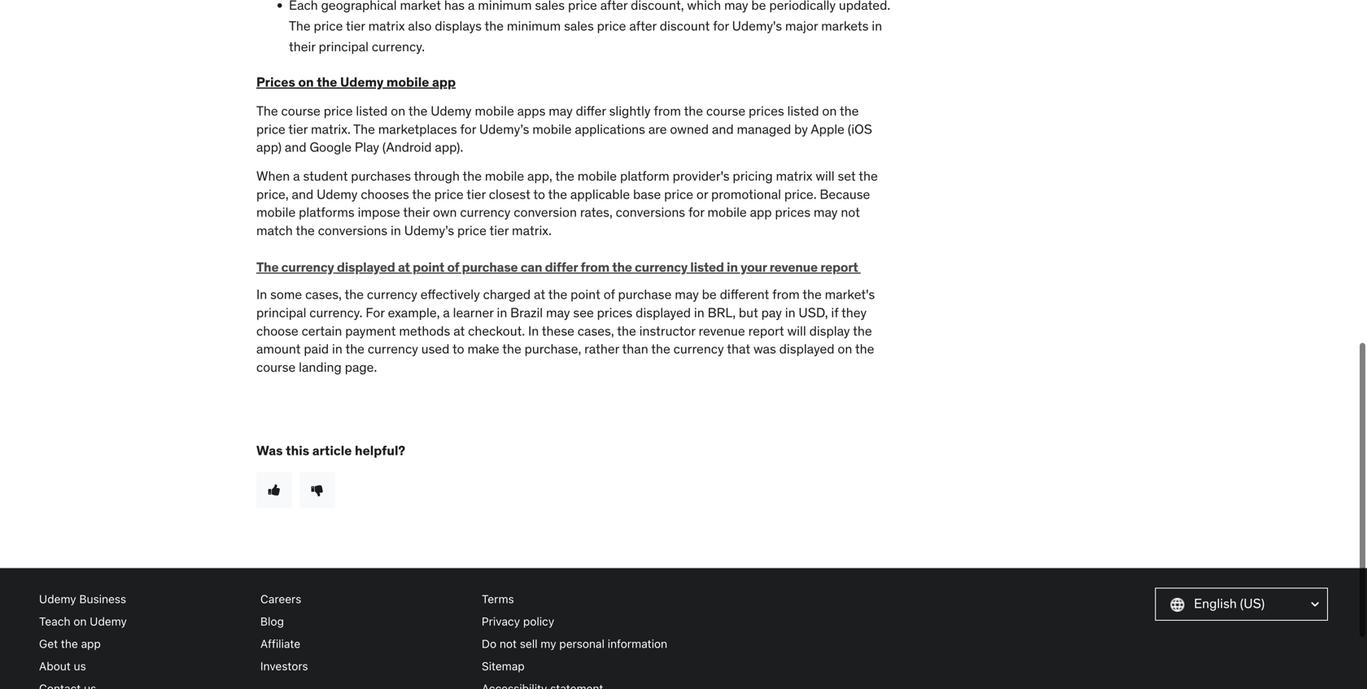 Task type: describe. For each thing, give the bounding box(es) containing it.
udemy down business
[[90, 615, 127, 628]]

0 horizontal spatial after
[[600, 0, 628, 13]]

1 vertical spatial minimum
[[507, 17, 561, 34]]

through
[[414, 168, 460, 184]]

used
[[421, 341, 450, 357]]

2 vertical spatial at
[[453, 322, 465, 339]]

mobile down apps
[[532, 121, 572, 137]]

price down each on the left of the page
[[314, 17, 343, 34]]

0 vertical spatial and
[[712, 121, 734, 137]]

for inside each geographical market has a minimum sales price after discount, which may be periodically updated. the price tier matrix also displays the minimum sales price after discount for udemy's major markets in their principal currency.
[[713, 17, 729, 34]]

0 horizontal spatial listed
[[356, 102, 388, 119]]

udemy business link
[[39, 588, 247, 610]]

matrix inside when a student purchases through the mobile app, the mobile platform provider's pricing matrix will set the price, and udemy chooses the price tier closest to the applicable base price or promotional price. because mobile platforms impose their own currency conversion rates, conversions for mobile app prices may not match the conversions in udemy's price tier matrix.
[[776, 168, 813, 184]]

2 vertical spatial displayed
[[779, 341, 835, 357]]

the inside each geographical market has a minimum sales price after discount, which may be periodically updated. the price tier matrix also displays the minimum sales price after discount for udemy's major markets in their principal currency.
[[289, 17, 311, 34]]

which
[[687, 0, 721, 13]]

page.
[[345, 359, 377, 376]]

may up instructor
[[675, 286, 699, 303]]

english
[[1194, 595, 1237, 612]]

prices inside in some cases, the currency effectively charged at the point of purchase may be different from the market's principal currency. for example, a learner in brazil may see prices displayed in brl, but pay in usd, if they choose certain payment methods at checkout. in these cases, the instructor revenue report will display the amount paid in the currency used to make the purchase, rather than the currency that was displayed on the course landing page.
[[597, 304, 633, 321]]

point inside in some cases, the currency effectively charged at the point of purchase may be different from the market's principal currency. for example, a learner in brazil may see prices displayed in brl, but pay in usd, if they choose certain payment methods at checkout. in these cases, the instructor revenue report will display the amount paid in the currency used to make the purchase, rather than the currency that was displayed on the course landing page.
[[571, 286, 600, 303]]

than
[[622, 341, 648, 357]]

slightly
[[609, 102, 651, 119]]

udemy up teach
[[39, 592, 76, 606]]

report inside in some cases, the currency effectively charged at the point of purchase may be different from the market's principal currency. for example, a learner in brazil may see prices displayed in brl, but pay in usd, if they choose certain payment methods at checkout. in these cases, the instructor revenue report will display the amount paid in the currency used to make the purchase, rather than the currency that was displayed on the course landing page.
[[748, 322, 784, 339]]

investors link
[[260, 655, 469, 678]]

for
[[366, 304, 385, 321]]

terms link
[[482, 588, 690, 610]]

1 vertical spatial at
[[534, 286, 545, 303]]

1 vertical spatial differ
[[545, 259, 578, 275]]

will inside in some cases, the currency effectively charged at the point of purchase may be different from the market's principal currency. for example, a learner in brazil may see prices displayed in brl, but pay in usd, if they choose certain payment methods at checkout. in these cases, the instructor revenue report will display the amount paid in the currency used to make the purchase, rather than the currency that was displayed on the course landing page.
[[787, 322, 806, 339]]

1 vertical spatial not
[[500, 637, 517, 651]]

the course price listed on the udemy mobile apps may differ slightly from the course prices listed on the price tier matrix. the marketplaces for udemy's mobile applications are owned and managed by apple (ios app) and google play (android app).
[[256, 102, 872, 156]]

currency. inside in some cases, the currency effectively charged at the point of purchase may be different from the market's principal currency. for example, a learner in brazil may see prices displayed in brl, but pay in usd, if they choose certain payment methods at checkout. in these cases, the instructor revenue report will display the amount paid in the currency used to make the purchase, rather than the currency that was displayed on the course landing page.
[[309, 304, 363, 321]]

learner
[[453, 304, 494, 321]]

when a student purchases through the mobile app, the mobile platform provider's pricing matrix will set the price, and udemy chooses the price tier closest to the applicable base price or promotional price. because mobile platforms impose their own currency conversion rates, conversions for mobile app prices may not match the conversions in udemy's price tier matrix.
[[256, 168, 878, 239]]

prices inside the course price listed on the udemy mobile apps may differ slightly from the course prices listed on the price tier matrix. the marketplaces for udemy's mobile applications are owned and managed by apple (ios app) and google play (android app).
[[749, 102, 784, 119]]

0 vertical spatial minimum
[[478, 0, 532, 13]]

udemy up play
[[340, 74, 384, 90]]

on inside in some cases, the currency effectively charged at the point of purchase may be different from the market's principal currency. for example, a learner in brazil may see prices displayed in brl, but pay in usd, if they choose certain payment methods at checkout. in these cases, the instructor revenue report will display the amount paid in the currency used to make the purchase, rather than the currency that was displayed on the course landing page.
[[838, 341, 852, 357]]

currency inside when a student purchases through the mobile app, the mobile platform provider's pricing matrix will set the price, and udemy chooses the price tier closest to the applicable base price or promotional price. because mobile platforms impose their own currency conversion rates, conversions for mobile app prices may not match the conversions in udemy's price tier matrix.
[[460, 204, 511, 221]]

tier down closest
[[489, 222, 509, 239]]

effectively
[[421, 286, 480, 303]]

purchases
[[351, 168, 411, 184]]

in left brl,
[[694, 304, 705, 321]]

udemy's inside when a student purchases through the mobile app, the mobile platform provider's pricing matrix will set the price, and udemy chooses the price tier closest to the applicable base price or promotional price. because mobile platforms impose their own currency conversion rates, conversions for mobile app prices may not match the conversions in udemy's price tier matrix.
[[404, 222, 454, 239]]

currency up instructor
[[635, 259, 688, 275]]

affiliate link
[[260, 633, 469, 655]]

blog link
[[260, 610, 469, 633]]

on up apple
[[822, 102, 837, 119]]

currency. inside each geographical market has a minimum sales price after discount, which may be periodically updated. the price tier matrix also displays the minimum sales price after discount for udemy's major markets in their principal currency.
[[372, 38, 425, 55]]

udemy's inside the course price listed on the udemy mobile apps may differ slightly from the course prices listed on the price tier matrix. the marketplaces for udemy's mobile applications are owned and managed by apple (ios app) and google play (android app).
[[479, 121, 529, 137]]

has
[[444, 0, 465, 13]]

policy
[[523, 615, 554, 628]]

tier inside the course price listed on the udemy mobile apps may differ slightly from the course prices listed on the price tier matrix. the marketplaces for udemy's mobile applications are owned and managed by apple (ios app) and google play (android app).
[[288, 121, 308, 137]]

and inside when a student purchases through the mobile app, the mobile platform provider's pricing matrix will set the price, and udemy chooses the price tier closest to the applicable base price or promotional price. because mobile platforms impose their own currency conversion rates, conversions for mobile app prices may not match the conversions in udemy's price tier matrix.
[[292, 186, 313, 202]]

currency up 'for'
[[367, 286, 417, 303]]

may inside the course price listed on the udemy mobile apps may differ slightly from the course prices listed on the price tier matrix. the marketplaces for udemy's mobile applications are owned and managed by apple (ios app) and google play (android app).
[[549, 102, 573, 119]]

can
[[521, 259, 542, 275]]

us
[[74, 660, 86, 673]]

2 horizontal spatial listed
[[787, 102, 819, 119]]

price left the discount
[[597, 17, 626, 34]]

by
[[794, 121, 808, 137]]

will inside when a student purchases through the mobile app, the mobile platform provider's pricing matrix will set the price, and udemy chooses the price tier closest to the applicable base price or promotional price. because mobile platforms impose their own currency conversion rates, conversions for mobile app prices may not match the conversions in udemy's price tier matrix.
[[816, 168, 835, 184]]

in down the charged
[[497, 304, 507, 321]]

each
[[289, 0, 318, 13]]

1 vertical spatial cases,
[[578, 322, 614, 339]]

tier inside each geographical market has a minimum sales price after discount, which may be periodically updated. the price tier matrix also displays the minimum sales price after discount for udemy's major markets in their principal currency.
[[346, 17, 365, 34]]

udemy's
[[732, 17, 782, 34]]

in left your
[[727, 259, 738, 275]]

english (us) link
[[1155, 588, 1328, 621]]

principal inside each geographical market has a minimum sales price after discount, which may be periodically updated. the price tier matrix also displays the minimum sales price after discount for udemy's major markets in their principal currency.
[[319, 38, 369, 55]]

not inside when a student purchases through the mobile app, the mobile platform provider's pricing matrix will set the price, and udemy chooses the price tier closest to the applicable base price or promotional price. because mobile platforms impose their own currency conversion rates, conversions for mobile app prices may not match the conversions in udemy's price tier matrix.
[[841, 204, 860, 221]]

price left discount,
[[568, 0, 597, 13]]

the down prices
[[256, 102, 278, 119]]

apple
[[811, 121, 845, 137]]

discount
[[660, 17, 710, 34]]

1 horizontal spatial conversions
[[616, 204, 685, 221]]

instructor
[[639, 322, 695, 339]]

matrix. inside the course price listed on the udemy mobile apps may differ slightly from the course prices listed on the price tier matrix. the marketplaces for udemy's mobile applications are owned and managed by apple (ios app) and google play (android app).
[[311, 121, 351, 137]]

price up the app) on the top of the page
[[256, 121, 286, 137]]

1 vertical spatial and
[[285, 139, 306, 156]]

conversion
[[514, 204, 577, 221]]

because
[[820, 186, 870, 202]]

1 vertical spatial in
[[528, 322, 539, 339]]

price,
[[256, 186, 289, 202]]

apps
[[517, 102, 546, 119]]

major
[[785, 17, 818, 34]]

course inside in some cases, the currency effectively charged at the point of purchase may be different from the market's principal currency. for example, a learner in brazil may see prices displayed in brl, but pay in usd, if they choose certain payment methods at checkout. in these cases, the instructor revenue report will display the amount paid in the currency used to make the purchase, rather than the currency that was displayed on the course landing page.
[[256, 359, 296, 376]]

teach
[[39, 615, 70, 628]]

market's
[[825, 286, 875, 303]]

sitemap
[[482, 660, 525, 673]]

discount,
[[631, 0, 684, 13]]

if
[[831, 304, 838, 321]]

landing
[[299, 359, 342, 376]]

may up these
[[546, 304, 570, 321]]

brazil
[[510, 304, 543, 321]]

personal
[[559, 637, 605, 651]]

affiliate
[[260, 637, 300, 651]]

udemy inside when a student purchases through the mobile app, the mobile platform provider's pricing matrix will set the price, and udemy chooses the price tier closest to the applicable base price or promotional price. because mobile platforms impose their own currency conversion rates, conversions for mobile app prices may not match the conversions in udemy's price tier matrix.
[[317, 186, 358, 202]]

the up play
[[353, 121, 375, 137]]

rather
[[584, 341, 619, 357]]

principal inside in some cases, the currency effectively charged at the point of purchase may be different from the market's principal currency. for example, a learner in brazil may see prices displayed in brl, but pay in usd, if they choose certain payment methods at checkout. in these cases, the instructor revenue report will display the amount paid in the currency used to make the purchase, rather than the currency that was displayed on the course landing page.
[[256, 304, 306, 321]]

in inside each geographical market has a minimum sales price after discount, which may be periodically updated. the price tier matrix also displays the minimum sales price after discount for udemy's major markets in their principal currency.
[[872, 17, 882, 34]]

do not sell my personal information link
[[482, 633, 690, 655]]

0 horizontal spatial conversions
[[318, 222, 388, 239]]

marketplaces
[[378, 121, 457, 137]]

managed
[[737, 121, 791, 137]]

are
[[648, 121, 667, 137]]

price.
[[784, 186, 817, 202]]

match
[[256, 222, 293, 239]]

mobile up marketplaces
[[386, 74, 429, 90]]

price left the or
[[664, 186, 693, 202]]

prices
[[256, 74, 295, 90]]

your
[[741, 259, 767, 275]]

each geographical market has a minimum sales price after discount, which may be periodically updated. the price tier matrix also displays the minimum sales price after discount for udemy's major markets in their principal currency.
[[289, 0, 890, 55]]

this
[[286, 442, 309, 459]]

their inside each geographical market has a minimum sales price after discount, which may be periodically updated. the price tier matrix also displays the minimum sales price after discount for udemy's major markets in their principal currency.
[[289, 38, 316, 55]]

price down prices on the udemy mobile app
[[324, 102, 353, 119]]

methods
[[399, 322, 450, 339]]

0 horizontal spatial purchase
[[462, 259, 518, 275]]

a inside each geographical market has a minimum sales price after discount, which may be periodically updated. the price tier matrix also displays the minimum sales price after discount for udemy's major markets in their principal currency.
[[468, 0, 475, 13]]

terms
[[482, 592, 514, 606]]

display
[[809, 322, 850, 339]]

in some cases, the currency effectively charged at the point of purchase may be different from the market's principal currency. for example, a learner in brazil may see prices displayed in brl, but pay in usd, if they choose certain payment methods at checkout. in these cases, the instructor revenue report will display the amount paid in the currency used to make the purchase, rather than the currency that was displayed on the course landing page.
[[256, 286, 875, 376]]

about
[[39, 660, 71, 673]]

differ inside the course price listed on the udemy mobile apps may differ slightly from the course prices listed on the price tier matrix. the marketplaces for udemy's mobile applications are owned and managed by apple (ios app) and google play (android app).
[[576, 102, 606, 119]]

closest
[[489, 186, 530, 202]]

choose
[[256, 322, 298, 339]]

own
[[433, 204, 457, 221]]

platforms
[[299, 204, 355, 221]]

when
[[256, 168, 290, 184]]

impose
[[358, 204, 400, 221]]

price up own
[[434, 186, 464, 202]]

owned
[[670, 121, 709, 137]]

see
[[573, 304, 594, 321]]

of inside in some cases, the currency effectively charged at the point of purchase may be different from the market's principal currency. for example, a learner in brazil may see prices displayed in brl, but pay in usd, if they choose certain payment methods at checkout. in these cases, the instructor revenue report will display the amount paid in the currency used to make the purchase, rather than the currency that was displayed on the course landing page.
[[604, 286, 615, 303]]

app inside when a student purchases through the mobile app, the mobile platform provider's pricing matrix will set the price, and udemy chooses the price tier closest to the applicable base price or promotional price. because mobile platforms impose their own currency conversion rates, conversions for mobile app prices may not match the conversions in udemy's price tier matrix.
[[750, 204, 772, 221]]

currency up some
[[281, 259, 334, 275]]

app,
[[527, 168, 552, 184]]

helpful?
[[355, 442, 405, 459]]

mobile up applicable
[[578, 168, 617, 184]]

these
[[542, 322, 574, 339]]

0 vertical spatial report
[[820, 259, 858, 275]]



Task type: vqa. For each thing, say whether or not it's contained in the screenshot.
THE BE to the right
yes



Task type: locate. For each thing, give the bounding box(es) containing it.
blog
[[260, 615, 284, 628]]

1 vertical spatial principal
[[256, 304, 306, 321]]

charged
[[483, 286, 531, 303]]

0 horizontal spatial point
[[413, 259, 444, 275]]

article
[[312, 442, 352, 459]]

0 vertical spatial their
[[289, 38, 316, 55]]

not
[[841, 204, 860, 221], [500, 637, 517, 651]]

be inside each geographical market has a minimum sales price after discount, which may be periodically updated. the price tier matrix also displays the minimum sales price after discount for udemy's major markets in their principal currency.
[[751, 0, 766, 13]]

1 horizontal spatial report
[[820, 259, 858, 275]]

point
[[413, 259, 444, 275], [571, 286, 600, 303]]

on down display
[[838, 341, 852, 357]]

matrix. down conversion
[[512, 222, 552, 239]]

1 vertical spatial sales
[[564, 17, 594, 34]]

pay
[[761, 304, 782, 321]]

in down brazil at top left
[[528, 322, 539, 339]]

displayed up instructor
[[636, 304, 691, 321]]

of up effectively
[[447, 259, 459, 275]]

2 vertical spatial prices
[[597, 304, 633, 321]]

0 horizontal spatial matrix.
[[311, 121, 351, 137]]

from
[[654, 102, 681, 119], [581, 259, 609, 275], [772, 286, 800, 303]]

1 vertical spatial for
[[460, 121, 476, 137]]

purchase,
[[525, 341, 581, 357]]

will
[[816, 168, 835, 184], [787, 322, 806, 339]]

or
[[696, 186, 708, 202]]

in left some
[[256, 286, 267, 303]]

english (us)
[[1194, 595, 1265, 612]]

purchase up instructor
[[618, 286, 672, 303]]

1 vertical spatial currency.
[[309, 304, 363, 321]]

1 vertical spatial of
[[604, 286, 615, 303]]

a inside when a student purchases through the mobile app, the mobile platform provider's pricing matrix will set the price, and udemy chooses the price tier closest to the applicable base price or promotional price. because mobile platforms impose their own currency conversion rates, conversions for mobile app prices may not match the conversions in udemy's price tier matrix.
[[293, 168, 300, 184]]

displays
[[435, 17, 482, 34]]

paid
[[304, 341, 329, 357]]

price down through
[[457, 222, 487, 239]]

0 vertical spatial cases,
[[305, 286, 342, 303]]

not down because at the top of the page
[[841, 204, 860, 221]]

market
[[400, 0, 441, 13]]

udemy's
[[479, 121, 529, 137], [404, 222, 454, 239]]

brl,
[[708, 304, 736, 321]]

(ios
[[848, 121, 872, 137]]

1 vertical spatial matrix
[[776, 168, 813, 184]]

udemy inside the course price listed on the udemy mobile apps may differ slightly from the course prices listed on the price tier matrix. the marketplaces for udemy's mobile applications are owned and managed by apple (ios app) and google play (android app).
[[431, 102, 472, 119]]

1 horizontal spatial cases,
[[578, 322, 614, 339]]

platform
[[620, 168, 669, 184]]

principal
[[319, 38, 369, 55], [256, 304, 306, 321]]

(us)
[[1240, 595, 1265, 612]]

rates,
[[580, 204, 613, 221]]

may up udemy's
[[724, 0, 748, 13]]

1 horizontal spatial after
[[629, 17, 657, 34]]

periodically
[[769, 0, 836, 13]]

careers link
[[260, 588, 469, 610]]

udemy up "app)."
[[431, 102, 472, 119]]

updated.
[[839, 0, 890, 13]]

0 vertical spatial conversions
[[616, 204, 685, 221]]

to inside when a student purchases through the mobile app, the mobile platform provider's pricing matrix will set the price, and udemy chooses the price tier closest to the applicable base price or promotional price. because mobile platforms impose their own currency conversion rates, conversions for mobile app prices may not match the conversions in udemy's price tier matrix.
[[533, 186, 545, 202]]

mobile up match
[[256, 204, 296, 221]]

1 horizontal spatial for
[[688, 204, 704, 221]]

0 vertical spatial principal
[[319, 38, 369, 55]]

minimum up displays
[[478, 0, 532, 13]]

example,
[[388, 304, 440, 321]]

1 vertical spatial udemy's
[[404, 222, 454, 239]]

purchase up the charged
[[462, 259, 518, 275]]

provider's
[[673, 168, 730, 184]]

app up marketplaces
[[432, 74, 456, 90]]

they
[[841, 304, 867, 321]]

in right pay
[[785, 304, 795, 321]]

1 horizontal spatial from
[[654, 102, 681, 119]]

0 vertical spatial be
[[751, 0, 766, 13]]

mobile up closest
[[485, 168, 524, 184]]

0 vertical spatial purchase
[[462, 259, 518, 275]]

was
[[256, 442, 283, 459]]

applicable
[[570, 186, 630, 202]]

will down usd,
[[787, 322, 806, 339]]

1 horizontal spatial displayed
[[636, 304, 691, 321]]

0 horizontal spatial matrix
[[368, 17, 405, 34]]

1 horizontal spatial currency.
[[372, 38, 425, 55]]

about us link
[[39, 655, 247, 678]]

listed
[[356, 102, 388, 119], [787, 102, 819, 119], [690, 259, 724, 275]]

1 vertical spatial report
[[748, 322, 784, 339]]

geographical
[[321, 0, 397, 13]]

after left discount,
[[600, 0, 628, 13]]

0 vertical spatial will
[[816, 168, 835, 184]]

may
[[724, 0, 748, 13], [549, 102, 573, 119], [814, 204, 838, 221], [675, 286, 699, 303], [546, 304, 570, 321]]

0 horizontal spatial revenue
[[699, 322, 745, 339]]

may down because at the top of the page
[[814, 204, 838, 221]]

prices right see
[[597, 304, 633, 321]]

udemy's down apps
[[479, 121, 529, 137]]

information
[[608, 637, 667, 651]]

but
[[739, 304, 758, 321]]

0 vertical spatial of
[[447, 259, 459, 275]]

from inside the course price listed on the udemy mobile apps may differ slightly from the course prices listed on the price tier matrix. the marketplaces for udemy's mobile applications are owned and managed by apple (ios app) and google play (android app).
[[654, 102, 681, 119]]

udemy up platforms
[[317, 186, 358, 202]]

course down prices
[[281, 102, 320, 119]]

set
[[838, 168, 856, 184]]

None radio
[[299, 472, 335, 508]]

principal up prices on the udemy mobile app
[[319, 38, 369, 55]]

markets
[[821, 17, 869, 34]]

1 horizontal spatial a
[[443, 304, 450, 321]]

mobile left apps
[[475, 102, 514, 119]]

matrix left also
[[368, 17, 405, 34]]

conversions down platforms
[[318, 222, 388, 239]]

student
[[303, 168, 348, 184]]

course down amount
[[256, 359, 296, 376]]

point up effectively
[[413, 259, 444, 275]]

be up brl,
[[702, 286, 717, 303]]

0 vertical spatial a
[[468, 0, 475, 13]]

may right apps
[[549, 102, 573, 119]]

1 vertical spatial point
[[571, 286, 600, 303]]

1 horizontal spatial to
[[533, 186, 545, 202]]

1 vertical spatial revenue
[[699, 322, 745, 339]]

be up udemy's
[[751, 0, 766, 13]]

0 horizontal spatial for
[[460, 121, 476, 137]]

report up market's
[[820, 259, 858, 275]]

get the app
[[39, 637, 101, 651]]

play
[[355, 139, 379, 156]]

the
[[289, 17, 311, 34], [256, 102, 278, 119], [353, 121, 375, 137], [256, 259, 279, 275]]

on right prices
[[298, 74, 314, 90]]

1 horizontal spatial matrix
[[776, 168, 813, 184]]

checkout.
[[468, 322, 525, 339]]

in inside when a student purchases through the mobile app, the mobile platform provider's pricing matrix will set the price, and udemy chooses the price tier closest to the applicable base price or promotional price. because mobile platforms impose their own currency conversion rates, conversions for mobile app prices may not match the conversions in udemy's price tier matrix.
[[391, 222, 401, 239]]

app).
[[435, 139, 463, 156]]

0 vertical spatial for
[[713, 17, 729, 34]]

differ up "applications"
[[576, 102, 606, 119]]

privacy policy link
[[482, 610, 690, 633]]

0 vertical spatial matrix.
[[311, 121, 351, 137]]

None radio
[[256, 472, 292, 508]]

report up was
[[748, 322, 784, 339]]

teach on udemy
[[39, 615, 127, 628]]

the up some
[[256, 259, 279, 275]]

for
[[713, 17, 729, 34], [460, 121, 476, 137], [688, 204, 704, 221]]

in down updated.
[[872, 17, 882, 34]]

on down udemy business
[[74, 615, 87, 628]]

0 horizontal spatial at
[[398, 259, 410, 275]]

prices
[[749, 102, 784, 119], [775, 204, 811, 221], [597, 304, 633, 321]]

1 vertical spatial their
[[403, 204, 430, 221]]

1 vertical spatial a
[[293, 168, 300, 184]]

1 horizontal spatial listed
[[690, 259, 724, 275]]

in
[[256, 286, 267, 303], [528, 322, 539, 339]]

was this article helpful?
[[256, 442, 405, 459]]

matrix up price.
[[776, 168, 813, 184]]

prices down price.
[[775, 204, 811, 221]]

from inside in some cases, the currency effectively charged at the point of purchase may be different from the market's principal currency. for example, a learner in brazil may see prices displayed in brl, but pay in usd, if they choose certain payment methods at checkout. in these cases, the instructor revenue report will display the amount paid in the currency used to make the purchase, rather than the currency that was displayed on the course landing page.
[[772, 286, 800, 303]]

their inside when a student purchases through the mobile app, the mobile platform provider's pricing matrix will set the price, and udemy chooses the price tier closest to the applicable base price or promotional price. because mobile platforms impose their own currency conversion rates, conversions for mobile app prices may not match the conversions in udemy's price tier matrix.
[[403, 204, 430, 221]]

1 horizontal spatial of
[[604, 286, 615, 303]]

purchase inside in some cases, the currency effectively charged at the point of purchase may be different from the market's principal currency. for example, a learner in brazil may see prices displayed in brl, but pay in usd, if they choose certain payment methods at checkout. in these cases, the instructor revenue report will display the amount paid in the currency used to make the purchase, rather than the currency that was displayed on the course landing page.
[[618, 286, 672, 303]]

prices inside when a student purchases through the mobile app, the mobile platform provider's pricing matrix will set the price, and udemy chooses the price tier closest to the applicable base price or promotional price. because mobile platforms impose their own currency conversion rates, conversions for mobile app prices may not match the conversions in udemy's price tier matrix.
[[775, 204, 811, 221]]

currency. up certain
[[309, 304, 363, 321]]

1 vertical spatial from
[[581, 259, 609, 275]]

0 horizontal spatial of
[[447, 259, 459, 275]]

0 vertical spatial sales
[[535, 0, 565, 13]]

2 vertical spatial app
[[81, 637, 101, 651]]

and right the app) on the top of the page
[[285, 139, 306, 156]]

0 horizontal spatial displayed
[[337, 259, 395, 275]]

of
[[447, 259, 459, 275], [604, 286, 615, 303]]

currency down instructor
[[674, 341, 724, 357]]

app down teach on udemy
[[81, 637, 101, 651]]

in right paid
[[332, 341, 342, 357]]

from up see
[[581, 259, 609, 275]]

principal up choose
[[256, 304, 306, 321]]

a inside in some cases, the currency effectively charged at the point of purchase may be different from the market's principal currency. for example, a learner in brazil may see prices displayed in brl, but pay in usd, if they choose certain payment methods at checkout. in these cases, the instructor revenue report will display the amount paid in the currency used to make the purchase, rather than the currency that was displayed on the course landing page.
[[443, 304, 450, 321]]

0 horizontal spatial cases,
[[305, 286, 342, 303]]

for inside the course price listed on the udemy mobile apps may differ slightly from the course prices listed on the price tier matrix. the marketplaces for udemy's mobile applications are owned and managed by apple (ios app) and google play (android app).
[[460, 121, 476, 137]]

0 vertical spatial not
[[841, 204, 860, 221]]

promotional
[[711, 186, 781, 202]]

not right "do"
[[500, 637, 517, 651]]

price
[[568, 0, 597, 13], [314, 17, 343, 34], [597, 17, 626, 34], [324, 102, 353, 119], [256, 121, 286, 137], [434, 186, 464, 202], [664, 186, 693, 202], [457, 222, 487, 239]]

displayed down display
[[779, 341, 835, 357]]

to down app,
[[533, 186, 545, 202]]

revenue down brl,
[[699, 322, 745, 339]]

and right owned
[[712, 121, 734, 137]]

course
[[281, 102, 320, 119], [706, 102, 746, 119], [256, 359, 296, 376]]

at up example, at the left top of the page
[[398, 259, 410, 275]]

different
[[720, 286, 769, 303]]

matrix. inside when a student purchases through the mobile app, the mobile platform provider's pricing matrix will set the price, and udemy chooses the price tier closest to the applicable base price or promotional price. because mobile platforms impose their own currency conversion rates, conversions for mobile app prices may not match the conversions in udemy's price tier matrix.
[[512, 222, 552, 239]]

usd,
[[799, 304, 828, 321]]

0 horizontal spatial principal
[[256, 304, 306, 321]]

for inside when a student purchases through the mobile app, the mobile platform provider's pricing matrix will set the price, and udemy chooses the price tier closest to the applicable base price or promotional price. because mobile platforms impose their own currency conversion rates, conversions for mobile app prices may not match the conversions in udemy's price tier matrix.
[[688, 204, 704, 221]]

2 vertical spatial from
[[772, 286, 800, 303]]

1 horizontal spatial point
[[571, 286, 600, 303]]

in down impose
[[391, 222, 401, 239]]

matrix inside each geographical market has a minimum sales price after discount, which may be periodically updated. the price tier matrix also displays the minimum sales price after discount for udemy's major markets in their principal currency.
[[368, 17, 405, 34]]

the inside "link"
[[61, 637, 78, 651]]

a right has
[[468, 0, 475, 13]]

course up owned
[[706, 102, 746, 119]]

to right used
[[452, 341, 464, 357]]

currency down closest
[[460, 204, 511, 221]]

prices up managed
[[749, 102, 784, 119]]

2 horizontal spatial at
[[534, 286, 545, 303]]

1 horizontal spatial revenue
[[770, 259, 818, 275]]

0 vertical spatial matrix
[[368, 17, 405, 34]]

0 vertical spatial to
[[533, 186, 545, 202]]

0 horizontal spatial app
[[81, 637, 101, 651]]

0 horizontal spatial to
[[452, 341, 464, 357]]

of up the rather on the left
[[604, 286, 615, 303]]

and
[[712, 121, 734, 137], [285, 139, 306, 156], [292, 186, 313, 202]]

app)
[[256, 139, 282, 156]]

get the app link
[[39, 633, 247, 655]]

on up marketplaces
[[391, 102, 405, 119]]

(android
[[382, 139, 432, 156]]

may inside when a student purchases through the mobile app, the mobile platform provider's pricing matrix will set the price, and udemy chooses the price tier closest to the applicable base price or promotional price. because mobile platforms impose their own currency conversion rates, conversions for mobile app prices may not match the conversions in udemy's price tier matrix.
[[814, 204, 838, 221]]

1 vertical spatial app
[[750, 204, 772, 221]]

tier down prices
[[288, 121, 308, 137]]

for up "app)."
[[460, 121, 476, 137]]

2 horizontal spatial for
[[713, 17, 729, 34]]

business
[[79, 592, 126, 606]]

for down the or
[[688, 204, 704, 221]]

displayed up 'for'
[[337, 259, 395, 275]]

0 vertical spatial prices
[[749, 102, 784, 119]]

app inside "link"
[[81, 637, 101, 651]]

0 horizontal spatial not
[[500, 637, 517, 651]]

0 vertical spatial differ
[[576, 102, 606, 119]]

at down learner
[[453, 322, 465, 339]]

tier left closest
[[466, 186, 486, 202]]

1 horizontal spatial purchase
[[618, 286, 672, 303]]

at
[[398, 259, 410, 275], [534, 286, 545, 303], [453, 322, 465, 339]]

0 vertical spatial app
[[432, 74, 456, 90]]

differ right can
[[545, 259, 578, 275]]

amount
[[256, 341, 301, 357]]

currency down payment
[[368, 341, 418, 357]]

udemy's down own
[[404, 222, 454, 239]]

1 vertical spatial to
[[452, 341, 464, 357]]

0 vertical spatial udemy's
[[479, 121, 529, 137]]

0 horizontal spatial from
[[581, 259, 609, 275]]

1 vertical spatial after
[[629, 17, 657, 34]]

listed up different
[[690, 259, 724, 275]]

at up brazil at top left
[[534, 286, 545, 303]]

the down each on the left of the page
[[289, 17, 311, 34]]

sales
[[535, 0, 565, 13], [564, 17, 594, 34]]

0 vertical spatial in
[[256, 286, 267, 303]]

mobile down promotional
[[707, 204, 747, 221]]

the inside each geographical market has a minimum sales price after discount, which may be periodically updated. the price tier matrix also displays the minimum sales price after discount for udemy's major markets in their principal currency.
[[485, 17, 504, 34]]

0 vertical spatial currency.
[[372, 38, 425, 55]]

0 horizontal spatial in
[[256, 286, 267, 303]]

1 vertical spatial purchase
[[618, 286, 672, 303]]

1 vertical spatial be
[[702, 286, 717, 303]]

pricing
[[733, 168, 773, 184]]

1 vertical spatial matrix.
[[512, 222, 552, 239]]

teach on udemy link
[[39, 610, 247, 633]]

1 horizontal spatial app
[[432, 74, 456, 90]]

0 horizontal spatial their
[[289, 38, 316, 55]]

purchase
[[462, 259, 518, 275], [618, 286, 672, 303]]

some
[[270, 286, 302, 303]]

2 horizontal spatial a
[[468, 0, 475, 13]]

also
[[408, 17, 432, 34]]

the
[[485, 17, 504, 34], [317, 74, 337, 90], [408, 102, 428, 119], [684, 102, 703, 119], [840, 102, 859, 119], [463, 168, 482, 184], [555, 168, 574, 184], [859, 168, 878, 184], [412, 186, 431, 202], [548, 186, 567, 202], [296, 222, 315, 239], [612, 259, 632, 275], [345, 286, 364, 303], [548, 286, 567, 303], [803, 286, 822, 303], [617, 322, 636, 339], [853, 322, 872, 339], [345, 341, 365, 357], [502, 341, 521, 357], [651, 341, 670, 357], [855, 341, 874, 357], [61, 637, 78, 651]]

0 horizontal spatial will
[[787, 322, 806, 339]]

be inside in some cases, the currency effectively charged at the point of purchase may be different from the market's principal currency. for example, a learner in brazil may see prices displayed in brl, but pay in usd, if they choose certain payment methods at checkout. in these cases, the instructor revenue report will display the amount paid in the currency used to make the purchase, rather than the currency that was displayed on the course landing page.
[[702, 286, 717, 303]]

may inside each geographical market has a minimum sales price after discount, which may be periodically updated. the price tier matrix also displays the minimum sales price after discount for udemy's major markets in their principal currency.
[[724, 0, 748, 13]]

2 horizontal spatial app
[[750, 204, 772, 221]]

a
[[468, 0, 475, 13], [293, 168, 300, 184], [443, 304, 450, 321]]

1 vertical spatial will
[[787, 322, 806, 339]]

0 vertical spatial revenue
[[770, 259, 818, 275]]

currency. down also
[[372, 38, 425, 55]]

2 vertical spatial a
[[443, 304, 450, 321]]

careers
[[260, 592, 301, 606]]

to inside in some cases, the currency effectively charged at the point of purchase may be different from the market's principal currency. for example, a learner in brazil may see prices displayed in brl, but pay in usd, if they choose certain payment methods at checkout. in these cases, the instructor revenue report will display the amount paid in the currency used to make the purchase, rather than the currency that was displayed on the course landing page.
[[452, 341, 464, 357]]

tier down geographical
[[346, 17, 365, 34]]

from up pay
[[772, 286, 800, 303]]

their
[[289, 38, 316, 55], [403, 204, 430, 221]]

1 vertical spatial conversions
[[318, 222, 388, 239]]

1 horizontal spatial their
[[403, 204, 430, 221]]

2 vertical spatial and
[[292, 186, 313, 202]]

about us
[[39, 660, 86, 673]]

a right when
[[293, 168, 300, 184]]

after
[[600, 0, 628, 13], [629, 17, 657, 34]]

2 horizontal spatial displayed
[[779, 341, 835, 357]]

option group
[[256, 472, 891, 508]]

0 vertical spatial at
[[398, 259, 410, 275]]

1 horizontal spatial not
[[841, 204, 860, 221]]

0 vertical spatial after
[[600, 0, 628, 13]]

mobile
[[386, 74, 429, 90], [475, 102, 514, 119], [532, 121, 572, 137], [485, 168, 524, 184], [578, 168, 617, 184], [256, 204, 296, 221], [707, 204, 747, 221]]

the currency displayed at point of purchase can differ from the currency listed in your revenue report
[[256, 259, 861, 275]]

revenue inside in some cases, the currency effectively charged at the point of purchase may be different from the market's principal currency. for example, a learner in brazil may see prices displayed in brl, but pay in usd, if they choose certain payment methods at checkout. in these cases, the instructor revenue report will display the amount paid in the currency used to make the purchase, rather than the currency that was displayed on the course landing page.
[[699, 322, 745, 339]]

their left own
[[403, 204, 430, 221]]



